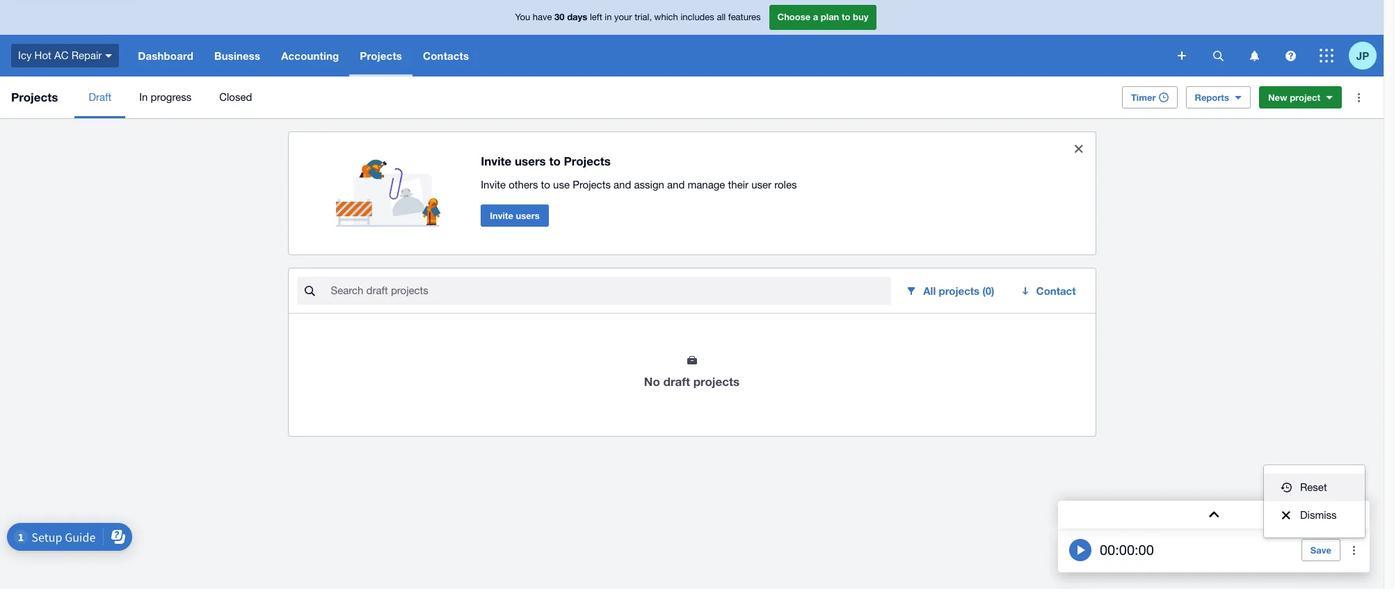 Task type: vqa. For each thing, say whether or not it's contained in the screenshot.
No draft projects
yes



Task type: locate. For each thing, give the bounding box(es) containing it.
navigation containing dashboard
[[128, 35, 1168, 77]]

accounting button
[[271, 35, 349, 77]]

projects
[[360, 49, 402, 62], [11, 90, 58, 104], [564, 154, 611, 168], [573, 179, 611, 190]]

more options image
[[1345, 83, 1373, 111], [1341, 536, 1368, 564]]

wrapper image inside dismiss 'button'
[[1278, 511, 1295, 520]]

0 horizontal spatial and
[[614, 179, 631, 190]]

users up others at the left
[[515, 154, 546, 168]]

banner
[[0, 0, 1384, 77]]

wrapper image inside reset button
[[1278, 483, 1295, 493]]

to up use
[[549, 154, 561, 168]]

left
[[590, 12, 602, 22]]

in progress link
[[125, 77, 205, 118]]

dismiss
[[1300, 509, 1337, 521]]

and
[[614, 179, 631, 190], [667, 179, 685, 190]]

all
[[923, 285, 936, 297]]

wrapper image left reset
[[1278, 483, 1295, 493]]

to left use
[[541, 179, 550, 190]]

wrapper image for dismiss
[[1278, 511, 1295, 520]]

navigation
[[128, 35, 1168, 77]]

timer
[[1131, 92, 1156, 103]]

projects left the '(0)'
[[939, 285, 980, 297]]

dashboard
[[138, 49, 193, 62]]

dashboard link
[[128, 35, 204, 77]]

group containing reset
[[1264, 465, 1365, 538]]

to
[[842, 11, 850, 22], [549, 154, 561, 168], [541, 179, 550, 190]]

to left buy
[[842, 11, 850, 22]]

0 vertical spatial users
[[515, 154, 546, 168]]

0 vertical spatial invite
[[481, 154, 512, 168]]

wrapper image
[[1278, 483, 1295, 493], [1278, 511, 1295, 520]]

invite users link
[[481, 204, 549, 227]]

invite
[[481, 154, 512, 168], [481, 179, 506, 190], [490, 210, 513, 221]]

projects up use
[[564, 154, 611, 168]]

list box
[[1264, 465, 1365, 538]]

choose
[[777, 11, 811, 22]]

hot
[[35, 49, 51, 61]]

2 vertical spatial invite
[[490, 210, 513, 221]]

(0)
[[982, 285, 994, 297]]

1 vertical spatial invite
[[481, 179, 506, 190]]

jp
[[1356, 49, 1369, 62]]

invite users to projects image
[[336, 143, 447, 227]]

in progress
[[139, 91, 191, 103]]

progress
[[151, 91, 191, 103]]

wrapper image for reset
[[1278, 483, 1295, 493]]

0 vertical spatial to
[[842, 11, 850, 22]]

and right assign
[[667, 179, 685, 190]]

others
[[509, 179, 538, 190]]

your
[[614, 12, 632, 22]]

contact button
[[1011, 277, 1087, 305]]

users down others at the left
[[516, 210, 540, 221]]

users for invite users
[[516, 210, 540, 221]]

Search draft projects search field
[[329, 278, 891, 304]]

projects down hot
[[11, 90, 58, 104]]

business
[[214, 49, 260, 62]]

icy
[[18, 49, 32, 61]]

more options image down jp at right top
[[1345, 83, 1373, 111]]

2 vertical spatial to
[[541, 179, 550, 190]]

invite for invite users to projects
[[481, 154, 512, 168]]

buy
[[853, 11, 869, 22]]

invite for invite others to use projects and assign and manage their user roles
[[481, 179, 506, 190]]

contacts button
[[413, 35, 479, 77]]

more options image right save
[[1341, 536, 1368, 564]]

1 horizontal spatial projects
[[939, 285, 980, 297]]

reset
[[1300, 481, 1327, 493]]

group
[[1264, 465, 1365, 538]]

1 vertical spatial projects
[[693, 374, 740, 389]]

projects left "contacts" dropdown button
[[360, 49, 402, 62]]

1 vertical spatial users
[[516, 210, 540, 221]]

in
[[605, 12, 612, 22]]

icy hot ac repair
[[18, 49, 102, 61]]

to for use
[[541, 179, 550, 190]]

1 horizontal spatial and
[[667, 179, 685, 190]]

closed
[[219, 91, 252, 103]]

their
[[728, 179, 749, 190]]

1 wrapper image from the top
[[1278, 483, 1295, 493]]

svg image
[[1320, 49, 1334, 63], [1213, 50, 1223, 61], [1250, 50, 1259, 61], [1285, 50, 1296, 61], [1178, 51, 1186, 60], [105, 54, 112, 58]]

2 wrapper image from the top
[[1278, 511, 1295, 520]]

1 vertical spatial to
[[549, 154, 561, 168]]

projects right draft
[[693, 374, 740, 389]]

invite down others at the left
[[490, 210, 513, 221]]

draft
[[663, 374, 690, 389]]

in
[[139, 91, 148, 103]]

draft link
[[75, 77, 125, 118]]

contact
[[1036, 285, 1076, 297]]

timer button
[[1122, 86, 1177, 109]]

0 vertical spatial wrapper image
[[1278, 483, 1295, 493]]

users
[[515, 154, 546, 168], [516, 210, 540, 221]]

projects right use
[[573, 179, 611, 190]]

0 vertical spatial projects
[[939, 285, 980, 297]]

ac
[[54, 49, 69, 61]]

business button
[[204, 35, 271, 77]]

no
[[644, 374, 660, 389]]

invite left others at the left
[[481, 179, 506, 190]]

all projects (0)
[[923, 285, 994, 297]]

projects
[[939, 285, 980, 297], [693, 374, 740, 389]]

wrapper image left dismiss
[[1278, 511, 1295, 520]]

invite up others at the left
[[481, 154, 512, 168]]

and left assign
[[614, 179, 631, 190]]

1 vertical spatial wrapper image
[[1278, 511, 1295, 520]]



Task type: describe. For each thing, give the bounding box(es) containing it.
svg image inside icy hot ac repair 'popup button'
[[105, 54, 112, 58]]

reports button
[[1186, 86, 1251, 109]]

have
[[533, 12, 552, 22]]

invite users
[[490, 210, 540, 221]]

days
[[567, 11, 587, 22]]

icy hot ac repair button
[[0, 35, 128, 77]]

includes
[[681, 12, 714, 22]]

list box containing reset
[[1264, 465, 1365, 538]]

new project
[[1268, 92, 1320, 103]]

to for projects
[[549, 154, 561, 168]]

navigation inside banner
[[128, 35, 1168, 77]]

user
[[751, 179, 772, 190]]

00:00:00
[[1100, 542, 1154, 558]]

jp button
[[1349, 35, 1384, 77]]

closed link
[[205, 77, 266, 118]]

manage
[[688, 179, 725, 190]]

all projects (0) button
[[897, 277, 1006, 305]]

to inside banner
[[842, 11, 850, 22]]

1 vertical spatial more options image
[[1341, 536, 1368, 564]]

roles
[[774, 179, 797, 190]]

contacts
[[423, 49, 469, 62]]

start timer image
[[1069, 539, 1091, 561]]

draft
[[89, 91, 111, 103]]

projects inside popup button
[[939, 285, 980, 297]]

banner containing jp
[[0, 0, 1384, 77]]

accounting
[[281, 49, 339, 62]]

you have 30 days left in your trial, which includes all features
[[515, 11, 761, 22]]

you
[[515, 12, 530, 22]]

invite for invite users
[[490, 210, 513, 221]]

invite users to projects
[[481, 154, 611, 168]]

reports
[[1195, 92, 1229, 103]]

trial,
[[635, 12, 652, 22]]

projects button
[[349, 35, 413, 77]]

new
[[1268, 92, 1287, 103]]

2 and from the left
[[667, 179, 685, 190]]

save
[[1311, 545, 1331, 556]]

plan
[[821, 11, 839, 22]]

clear image
[[1065, 135, 1093, 163]]

users for invite users to projects
[[515, 154, 546, 168]]

repair
[[71, 49, 102, 61]]

all
[[717, 12, 726, 22]]

0 horizontal spatial projects
[[693, 374, 740, 389]]

choose a plan to buy
[[777, 11, 869, 22]]

use
[[553, 179, 570, 190]]

invite others to use projects and assign and manage their user roles
[[481, 179, 797, 190]]

new project button
[[1259, 86, 1342, 109]]

dismiss button
[[1264, 502, 1365, 529]]

reset button
[[1264, 474, 1365, 502]]

0 vertical spatial more options image
[[1345, 83, 1373, 111]]

features
[[728, 12, 761, 22]]

assign
[[634, 179, 664, 190]]

30
[[555, 11, 565, 22]]

save button
[[1301, 539, 1341, 561]]

1 and from the left
[[614, 179, 631, 190]]

a
[[813, 11, 818, 22]]

projects inside dropdown button
[[360, 49, 402, 62]]

project
[[1290, 92, 1320, 103]]

which
[[654, 12, 678, 22]]

no draft projects
[[644, 374, 740, 389]]



